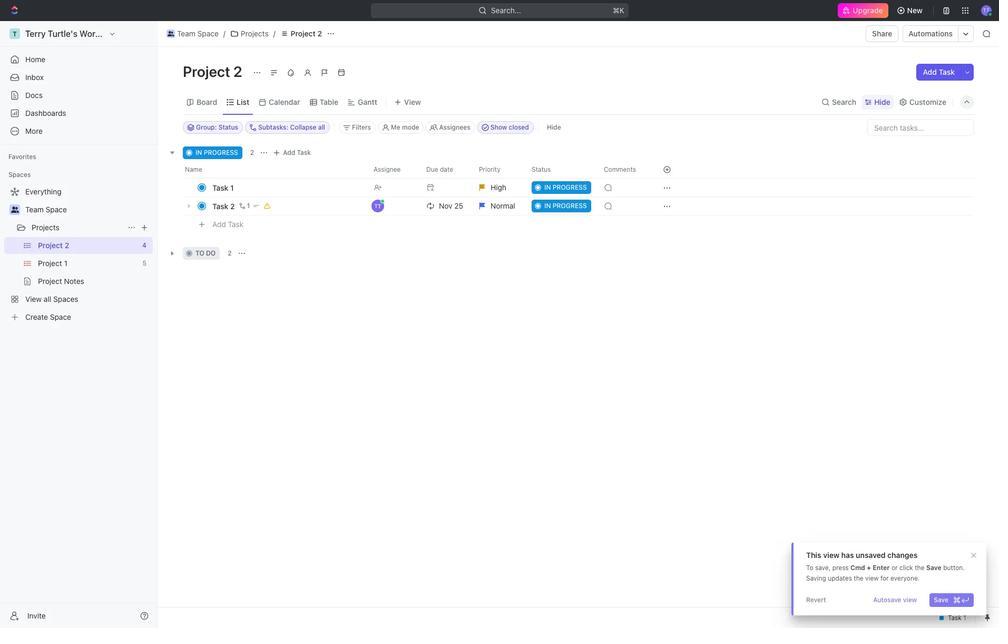 Task type: locate. For each thing, give the bounding box(es) containing it.
add task button down task 2
[[208, 218, 248, 231]]

add task for add task button to the top
[[924, 68, 956, 76]]

team inside "sidebar" navigation
[[25, 205, 44, 214]]

1 up task 2
[[230, 183, 234, 192]]

do
[[206, 249, 216, 257]]

view inside button
[[904, 596, 918, 604]]

add down task 2
[[213, 220, 226, 229]]

1 horizontal spatial the
[[916, 564, 925, 572]]

upgrade link
[[839, 3, 889, 18]]

0 vertical spatial the
[[916, 564, 925, 572]]

1 vertical spatial add task
[[283, 149, 311, 157]]

add up name "dropdown button"
[[283, 149, 295, 157]]

project for project 1 link
[[38, 259, 62, 268]]

1 vertical spatial status
[[532, 166, 551, 174]]

gantt
[[358, 97, 378, 106]]

0 vertical spatial 1
[[230, 183, 234, 192]]

1 vertical spatial view
[[25, 295, 42, 304]]

tt
[[984, 7, 991, 13], [375, 203, 382, 209]]

1 horizontal spatial projects
[[241, 29, 269, 38]]

tree inside "sidebar" navigation
[[4, 184, 153, 326]]

status
[[219, 123, 238, 131], [532, 166, 551, 174]]

terry
[[25, 29, 46, 38]]

view down "everyone."
[[904, 596, 918, 604]]

1 in progress button from the top
[[526, 178, 598, 197]]

board link
[[195, 95, 217, 109]]

priority
[[479, 166, 501, 174]]

team space inside tree
[[25, 205, 67, 214]]

save down button.
[[935, 596, 949, 604]]

tt button
[[979, 2, 996, 19], [368, 197, 420, 216]]

the right the click at the right of the page
[[916, 564, 925, 572]]

space
[[198, 29, 219, 38], [46, 205, 67, 214], [50, 313, 71, 322]]

this
[[807, 551, 822, 560]]

in
[[196, 149, 202, 157], [545, 184, 551, 191], [545, 202, 551, 210]]

notes
[[64, 277, 84, 286]]

1 horizontal spatial 1
[[230, 183, 234, 192]]

1 horizontal spatial add task
[[283, 149, 311, 157]]

task down collapse
[[297, 149, 311, 157]]

due
[[427, 166, 439, 174]]

task
[[940, 68, 956, 76], [297, 149, 311, 157], [213, 183, 229, 192], [213, 202, 229, 211], [228, 220, 244, 229]]

2 horizontal spatial add task button
[[917, 64, 962, 81]]

0 horizontal spatial project 2 link
[[38, 237, 138, 254]]

0 horizontal spatial add task
[[213, 220, 244, 229]]

project notes
[[38, 277, 84, 286]]

2 horizontal spatial add task
[[924, 68, 956, 76]]

2 vertical spatial project 2
[[38, 241, 69, 250]]

0 vertical spatial project 2
[[291, 29, 322, 38]]

date
[[440, 166, 454, 174]]

2
[[318, 29, 322, 38], [234, 63, 242, 80], [250, 149, 254, 157], [230, 202, 235, 211], [65, 241, 69, 250], [228, 249, 232, 257]]

task down task 1
[[213, 202, 229, 211]]

0 horizontal spatial /
[[224, 29, 226, 38]]

1 button
[[237, 201, 252, 211]]

invite
[[27, 611, 46, 620]]

2 vertical spatial add task button
[[208, 218, 248, 231]]

add task button up customize
[[917, 64, 962, 81]]

1 horizontal spatial add
[[283, 149, 295, 157]]

automations
[[909, 29, 953, 38]]

save
[[927, 564, 942, 572], [935, 596, 949, 604]]

project 2 inside tree
[[38, 241, 69, 250]]

dashboards
[[25, 109, 66, 118]]

1 vertical spatial hide
[[547, 123, 561, 131]]

0 vertical spatial status
[[219, 123, 238, 131]]

status right group:
[[219, 123, 238, 131]]

1 horizontal spatial view
[[404, 97, 421, 106]]

view up save,
[[824, 551, 840, 560]]

workspace
[[80, 29, 123, 38]]

view up create
[[25, 295, 42, 304]]

1 horizontal spatial add task button
[[271, 147, 315, 159]]

in progress button for high
[[526, 178, 598, 197]]

docs link
[[4, 87, 153, 104]]

1 up project notes
[[64, 259, 67, 268]]

board
[[197, 97, 217, 106]]

assignee button
[[368, 161, 420, 178]]

0 vertical spatial team space link
[[164, 27, 221, 40]]

1 vertical spatial team space
[[25, 205, 67, 214]]

add task button up name "dropdown button"
[[271, 147, 315, 159]]

add task button
[[917, 64, 962, 81], [271, 147, 315, 159], [208, 218, 248, 231]]

save left button.
[[927, 564, 942, 572]]

unsaved
[[857, 551, 886, 560]]

project inside "project notes" link
[[38, 277, 62, 286]]

0 vertical spatial hide
[[875, 97, 891, 106]]

automations button
[[904, 26, 959, 42]]

4
[[142, 242, 147, 249]]

hide right search
[[875, 97, 891, 106]]

team space
[[177, 29, 219, 38], [25, 205, 67, 214]]

in progress button for normal
[[526, 197, 598, 216]]

1 horizontal spatial project 2
[[183, 63, 246, 80]]

press
[[833, 564, 849, 572]]

create space link
[[4, 309, 151, 326]]

0 vertical spatial add task
[[924, 68, 956, 76]]

show closed
[[491, 123, 529, 131]]

1 vertical spatial projects
[[32, 223, 59, 232]]

space inside "link"
[[50, 313, 71, 322]]

search
[[833, 97, 857, 106]]

this view has unsaved changes to save, press cmd + enter or click the save button. saving updates the view for everyone.
[[807, 551, 966, 583]]

revert
[[807, 596, 827, 604]]

has
[[842, 551, 855, 560]]

1 horizontal spatial project 2 link
[[278, 27, 325, 40]]

the down cmd
[[854, 575, 864, 583]]

hide inside hide button
[[547, 123, 561, 131]]

0 vertical spatial save
[[927, 564, 942, 572]]

in progress for normal
[[545, 202, 587, 210]]

0 horizontal spatial projects link
[[32, 219, 123, 236]]

tree containing everything
[[4, 184, 153, 326]]

0 vertical spatial projects link
[[228, 27, 271, 40]]

1 horizontal spatial hide
[[875, 97, 891, 106]]

subtasks:
[[258, 123, 289, 131]]

0 horizontal spatial projects
[[32, 223, 59, 232]]

more
[[25, 127, 43, 136]]

spaces down project notes
[[53, 295, 78, 304]]

save button
[[930, 594, 975, 608]]

all
[[318, 123, 325, 131], [44, 295, 51, 304]]

all up the create space at the left of the page
[[44, 295, 51, 304]]

1 horizontal spatial /
[[273, 29, 276, 38]]

1 vertical spatial save
[[935, 596, 949, 604]]

2 vertical spatial add
[[213, 220, 226, 229]]

priority button
[[473, 161, 526, 178]]

1 vertical spatial progress
[[553, 184, 587, 191]]

spaces down favorites button
[[8, 171, 31, 179]]

1 vertical spatial user group image
[[11, 207, 19, 213]]

in progress
[[196, 149, 238, 157], [545, 184, 587, 191], [545, 202, 587, 210]]

0 vertical spatial progress
[[204, 149, 238, 157]]

0 vertical spatial team space
[[177, 29, 219, 38]]

favorites button
[[4, 151, 40, 163]]

0 horizontal spatial team
[[25, 205, 44, 214]]

0 horizontal spatial spaces
[[8, 171, 31, 179]]

changes
[[888, 551, 918, 560]]

click
[[900, 564, 914, 572]]

add up customize
[[924, 68, 938, 76]]

0 horizontal spatial user group image
[[11, 207, 19, 213]]

0 horizontal spatial the
[[854, 575, 864, 583]]

view inside "sidebar" navigation
[[25, 295, 42, 304]]

1 vertical spatial all
[[44, 295, 51, 304]]

me mode button
[[378, 121, 424, 134]]

view down +
[[866, 575, 879, 583]]

1 horizontal spatial tt button
[[979, 2, 996, 19]]

add for the left add task button
[[213, 220, 226, 229]]

project 1 link
[[38, 255, 138, 272]]

1 vertical spatial space
[[46, 205, 67, 214]]

1 horizontal spatial spaces
[[53, 295, 78, 304]]

1 vertical spatial 1
[[247, 202, 250, 210]]

/
[[224, 29, 226, 38], [273, 29, 276, 38]]

calendar
[[269, 97, 300, 106]]

1 vertical spatial in
[[545, 184, 551, 191]]

1 vertical spatial project 2
[[183, 63, 246, 80]]

1 horizontal spatial user group image
[[168, 31, 174, 36]]

tree
[[4, 184, 153, 326]]

create space
[[25, 313, 71, 322]]

0 vertical spatial in
[[196, 149, 202, 157]]

spaces
[[8, 171, 31, 179], [53, 295, 78, 304]]

2 inside "sidebar" navigation
[[65, 241, 69, 250]]

1 inside "sidebar" navigation
[[64, 259, 67, 268]]

0 horizontal spatial hide
[[547, 123, 561, 131]]

table link
[[318, 95, 339, 109]]

add task down subtasks: collapse all
[[283, 149, 311, 157]]

spaces inside tree
[[53, 295, 78, 304]]

add task
[[924, 68, 956, 76], [283, 149, 311, 157], [213, 220, 244, 229]]

1 vertical spatial in progress
[[545, 184, 587, 191]]

1 vertical spatial view
[[866, 575, 879, 583]]

in for high
[[545, 184, 551, 191]]

2 vertical spatial space
[[50, 313, 71, 322]]

1 vertical spatial the
[[854, 575, 864, 583]]

2 horizontal spatial view
[[904, 596, 918, 604]]

0 vertical spatial all
[[318, 123, 325, 131]]

1
[[230, 183, 234, 192], [247, 202, 250, 210], [64, 259, 67, 268]]

user group image
[[168, 31, 174, 36], [11, 207, 19, 213]]

status right priority dropdown button
[[532, 166, 551, 174]]

2 horizontal spatial add
[[924, 68, 938, 76]]

search...
[[491, 6, 521, 15]]

project inside project 1 link
[[38, 259, 62, 268]]

hide right closed
[[547, 123, 561, 131]]

add task down task 2
[[213, 220, 244, 229]]

view for view
[[404, 97, 421, 106]]

0 horizontal spatial view
[[824, 551, 840, 560]]

view inside button
[[404, 97, 421, 106]]

progress for normal
[[553, 202, 587, 210]]

save,
[[816, 564, 831, 572]]

2 horizontal spatial 1
[[247, 202, 250, 210]]

1 vertical spatial team space link
[[25, 201, 151, 218]]

1 horizontal spatial status
[[532, 166, 551, 174]]

view up mode
[[404, 97, 421, 106]]

projects link
[[228, 27, 271, 40], [32, 219, 123, 236]]

in progress button
[[526, 178, 598, 197], [526, 197, 598, 216]]

1 right task 2
[[247, 202, 250, 210]]

0 horizontal spatial project 2
[[38, 241, 69, 250]]

1 for task 1
[[230, 183, 234, 192]]

0 vertical spatial add
[[924, 68, 938, 76]]

everyone.
[[891, 575, 920, 583]]

view
[[404, 97, 421, 106], [25, 295, 42, 304]]

add task up customize
[[924, 68, 956, 76]]

0 vertical spatial view
[[824, 551, 840, 560]]

1 horizontal spatial tt
[[984, 7, 991, 13]]

task up customize
[[940, 68, 956, 76]]

2 vertical spatial progress
[[553, 202, 587, 210]]

everything link
[[4, 184, 151, 200]]

1 vertical spatial projects link
[[32, 219, 123, 236]]

team
[[177, 29, 196, 38], [25, 205, 44, 214]]

2 vertical spatial add task
[[213, 220, 244, 229]]

1 horizontal spatial team space link
[[164, 27, 221, 40]]

project 1
[[38, 259, 67, 268]]

new button
[[893, 2, 930, 19]]

1 horizontal spatial projects link
[[228, 27, 271, 40]]

1 vertical spatial tt
[[375, 203, 382, 209]]

2 in progress button from the top
[[526, 197, 598, 216]]

2 vertical spatial in progress
[[545, 202, 587, 210]]

assignee
[[374, 166, 401, 174]]

1 vertical spatial team
[[25, 205, 44, 214]]

0 horizontal spatial team space
[[25, 205, 67, 214]]

0 horizontal spatial 1
[[64, 259, 67, 268]]

1 vertical spatial spaces
[[53, 295, 78, 304]]

2 vertical spatial in
[[545, 202, 551, 210]]

user group image inside tree
[[11, 207, 19, 213]]

view
[[824, 551, 840, 560], [866, 575, 879, 583], [904, 596, 918, 604]]

all right collapse
[[318, 123, 325, 131]]

sidebar navigation
[[0, 21, 160, 629]]

2 horizontal spatial project 2
[[291, 29, 322, 38]]

home link
[[4, 51, 153, 68]]

1 horizontal spatial view
[[866, 575, 879, 583]]

2 vertical spatial view
[[904, 596, 918, 604]]



Task type: describe. For each thing, give the bounding box(es) containing it.
5
[[143, 259, 147, 267]]

all inside tree
[[44, 295, 51, 304]]

t
[[13, 30, 17, 38]]

new
[[908, 6, 923, 15]]

cmd
[[851, 564, 866, 572]]

1 inside button
[[247, 202, 250, 210]]

view for autosave
[[904, 596, 918, 604]]

more button
[[4, 123, 153, 140]]

1 for project 1
[[64, 259, 67, 268]]

in for normal
[[545, 202, 551, 210]]

0 vertical spatial spaces
[[8, 171, 31, 179]]

filters
[[352, 123, 371, 131]]

favorites
[[8, 153, 36, 161]]

subtasks: collapse all
[[258, 123, 325, 131]]

list
[[237, 97, 250, 106]]

due date
[[427, 166, 454, 174]]

assignees button
[[426, 121, 476, 134]]

0 vertical spatial projects
[[241, 29, 269, 38]]

view for view all spaces
[[25, 295, 42, 304]]

name
[[185, 166, 202, 174]]

progress for high
[[553, 184, 587, 191]]

task 1 link
[[210, 180, 365, 195]]

closed
[[509, 123, 529, 131]]

saving
[[807, 575, 827, 583]]

inbox link
[[4, 69, 153, 86]]

turtle's
[[48, 29, 77, 38]]

search button
[[819, 95, 860, 109]]

comments button
[[598, 161, 651, 178]]

0 horizontal spatial add task button
[[208, 218, 248, 231]]

projects inside tree
[[32, 223, 59, 232]]

group: status
[[196, 123, 238, 131]]

0 vertical spatial user group image
[[168, 31, 174, 36]]

assignees
[[440, 123, 471, 131]]

calendar link
[[267, 95, 300, 109]]

show closed button
[[478, 121, 534, 134]]

task 2
[[213, 202, 235, 211]]

enter
[[873, 564, 890, 572]]

inbox
[[25, 73, 44, 82]]

1 / from the left
[[224, 29, 226, 38]]

list link
[[235, 95, 250, 109]]

share
[[873, 29, 893, 38]]

0 vertical spatial add task button
[[917, 64, 962, 81]]

project for "project notes" link
[[38, 277, 62, 286]]

upgrade
[[853, 6, 884, 15]]

0 horizontal spatial team space link
[[25, 201, 151, 218]]

status button
[[526, 161, 598, 178]]

autosave
[[874, 596, 902, 604]]

status inside dropdown button
[[532, 166, 551, 174]]

autosave view button
[[870, 594, 922, 608]]

add task for the left add task button
[[213, 220, 244, 229]]

show
[[491, 123, 508, 131]]

project notes link
[[38, 273, 151, 290]]

in progress for high
[[545, 184, 587, 191]]

or
[[892, 564, 898, 572]]

view for this
[[824, 551, 840, 560]]

save inside this view has unsaved changes to save, press cmd + enter or click the save button. saving updates the view for everyone.
[[927, 564, 942, 572]]

task 1
[[213, 183, 234, 192]]

button.
[[944, 564, 966, 572]]

add for add task button to the top
[[924, 68, 938, 76]]

terry turtle's workspace
[[25, 29, 123, 38]]

updates
[[829, 575, 853, 583]]

me
[[391, 123, 401, 131]]

mode
[[402, 123, 419, 131]]

create
[[25, 313, 48, 322]]

hide button
[[543, 121, 566, 134]]

0 vertical spatial in progress
[[196, 149, 238, 157]]

1 vertical spatial project 2 link
[[38, 237, 138, 254]]

view all spaces
[[25, 295, 78, 304]]

docs
[[25, 91, 43, 100]]

2 / from the left
[[273, 29, 276, 38]]

share button
[[867, 25, 899, 42]]

customize button
[[896, 95, 950, 109]]

save inside button
[[935, 596, 949, 604]]

filters button
[[339, 121, 376, 134]]

task up task 2
[[213, 183, 229, 192]]

hide button
[[862, 95, 894, 109]]

task down 1 button
[[228, 220, 244, 229]]

hide inside hide dropdown button
[[875, 97, 891, 106]]

comments
[[604, 166, 637, 174]]

0 horizontal spatial tt
[[375, 203, 382, 209]]

⌘k
[[613, 6, 625, 15]]

view all spaces link
[[4, 291, 151, 308]]

Search tasks... text field
[[869, 120, 974, 136]]

0 horizontal spatial status
[[219, 123, 238, 131]]

high
[[491, 183, 507, 192]]

0 vertical spatial team
[[177, 29, 196, 38]]

to
[[196, 249, 204, 257]]

terry turtle's workspace, , element
[[9, 28, 20, 39]]

+
[[868, 564, 872, 572]]

1 horizontal spatial team space
[[177, 29, 219, 38]]

everything
[[25, 187, 62, 196]]

view button
[[391, 95, 425, 109]]

name button
[[183, 161, 368, 178]]

normal
[[491, 201, 516, 210]]

0 vertical spatial project 2 link
[[278, 27, 325, 40]]

due date button
[[420, 161, 473, 178]]

view button
[[391, 90, 425, 114]]

gantt link
[[356, 95, 378, 109]]

collapse
[[290, 123, 317, 131]]

1 vertical spatial tt button
[[368, 197, 420, 216]]

revert button
[[803, 594, 831, 608]]

autosave view
[[874, 596, 918, 604]]

project for project 2 link to the bottom
[[38, 241, 63, 250]]

0 vertical spatial tt
[[984, 7, 991, 13]]

home
[[25, 55, 45, 64]]

1 vertical spatial add
[[283, 149, 295, 157]]

table
[[320, 97, 339, 106]]

normal button
[[473, 197, 526, 216]]

me mode
[[391, 123, 419, 131]]

0 vertical spatial space
[[198, 29, 219, 38]]



Task type: vqa. For each thing, say whether or not it's contained in the screenshot.
"tab list"
no



